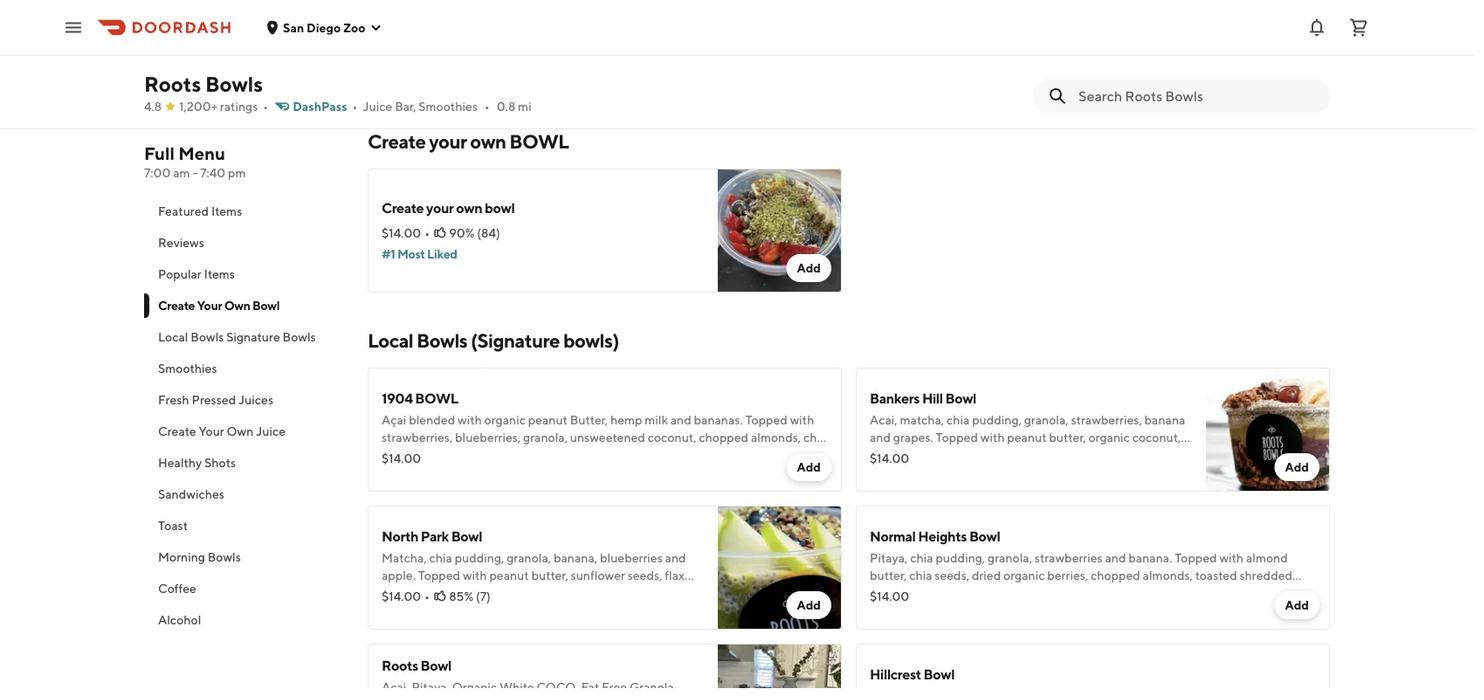 Task type: locate. For each thing, give the bounding box(es) containing it.
matcha inside the bankers hill bowl acai, matcha, chia pudding, granola, strawberries, banana and grapes. topped with peanut butter, organic coconut, chia seeds, goji berries, sunflower seeds, chia seeds, agave and matcha powder.
[[893, 465, 935, 480]]

1 vertical spatial your
[[199, 424, 224, 438]]

bowls inside "button"
[[208, 550, 241, 564]]

1 vertical spatial sunflower
[[571, 568, 625, 583]]

pudding,
[[972, 413, 1022, 427], [455, 551, 504, 565], [936, 551, 985, 565]]

strawberries, down blended
[[382, 430, 453, 445]]

2 horizontal spatial hemp
[[921, 586, 953, 600]]

coconut, down milk
[[648, 430, 697, 445]]

bowls for morning bowls
[[208, 550, 241, 564]]

bankers hill bowl image
[[1206, 368, 1330, 492]]

1 vertical spatial strawberries,
[[382, 430, 453, 445]]

local for local bowls (signature bowls)
[[368, 329, 413, 352]]

• left 85%
[[425, 589, 430, 604]]

bowl down cacao
[[421, 657, 452, 674]]

0 horizontal spatial juice
[[256, 424, 286, 438]]

0 horizontal spatial almonds,
[[751, 430, 801, 445]]

strawberries, left banana
[[1071, 413, 1142, 427]]

bowls up ratings at the left of page
[[205, 71, 263, 96]]

your down popular items on the left top of the page
[[197, 298, 222, 313]]

own down 0.8
[[470, 130, 506, 153]]

almonds, inside the "normal heights bowl pitaya, chia pudding, granola, strawberries and banana. topped with almond butter, chia seeds, dried organic berries, chopped almonds, toasted shredded coconut, hemp seeds and agave."
[[1143, 568, 1193, 583]]

roots for roots bowls
[[144, 71, 201, 96]]

banana.
[[1129, 551, 1173, 565]]

bowl inside the bankers hill bowl acai, matcha, chia pudding, granola, strawberries, banana and grapes. topped with peanut butter, organic coconut, chia seeds, goji berries, sunflower seeds, chia seeds, agave and matcha powder.
[[946, 390, 977, 407]]

smoothies
[[419, 99, 478, 114], [158, 361, 217, 376]]

sunflower down banana,
[[571, 568, 625, 583]]

pudding, inside the bankers hill bowl acai, matcha, chia pudding, granola, strawberries, banana and grapes. topped with peanut butter, organic coconut, chia seeds, goji berries, sunflower seeds, chia seeds, agave and matcha powder.
[[972, 413, 1022, 427]]

create down popular
[[158, 298, 195, 313]]

local bowls signature bowls button
[[144, 321, 347, 353]]

granola, inside the "normal heights bowl pitaya, chia pudding, granola, strawberries and banana. topped with almond butter, chia seeds, dried organic berries, chopped almonds, toasted shredded coconut, hemp seeds and agave."
[[988, 551, 1032, 565]]

pudding, up powder.
[[972, 413, 1022, 427]]

healthy shots
[[158, 456, 236, 470]]

0 vertical spatial your
[[429, 130, 467, 153]]

2 vertical spatial peanut
[[490, 568, 529, 583]]

1 vertical spatial berries,
[[1047, 568, 1089, 583]]

add for create your own bowl
[[797, 261, 821, 275]]

1 vertical spatial chopped
[[1091, 568, 1141, 583]]

bowls right the signature
[[283, 330, 316, 344]]

with inside the bankers hill bowl acai, matcha, chia pudding, granola, strawberries, banana and grapes. topped with peanut butter, organic coconut, chia seeds, goji berries, sunflower seeds, chia seeds, agave and matcha powder.
[[981, 430, 1005, 445]]

add button for create your own bowl
[[786, 254, 832, 282]]

pudding, inside the "normal heights bowl pitaya, chia pudding, granola, strawberries and banana. topped with almond butter, chia seeds, dried organic berries, chopped almonds, toasted shredded coconut, hemp seeds and agave."
[[936, 551, 985, 565]]

banana,
[[554, 551, 598, 565]]

chopped down bananas.
[[699, 430, 749, 445]]

topped inside the bankers hill bowl acai, matcha, chia pudding, granola, strawberries, banana and grapes. topped with peanut butter, organic coconut, chia seeds, goji berries, sunflower seeds, chia seeds, agave and matcha powder.
[[936, 430, 978, 445]]

bowl up dried
[[969, 528, 1000, 545]]

1 horizontal spatial matcha
[[893, 465, 935, 480]]

notification bell image
[[1307, 17, 1328, 38]]

1 horizontal spatial hemp
[[611, 413, 642, 427]]

create your own bowl
[[382, 200, 515, 216]]

north
[[382, 528, 418, 545]]

pm
[[228, 166, 246, 180]]

own down fresh pressed juices button at the left of the page
[[227, 424, 254, 438]]

$14.00 • down apple.
[[382, 589, 430, 604]]

bowl right hillcrest in the bottom right of the page
[[924, 666, 955, 683]]

topped inside 1904 bowl açai blended with organic peanut butter, hemp milk and bananas. topped with strawberries, blueberries, granola, unsweetened coconut, chopped almonds, chia seeds, honey and hemp seeds.
[[745, 413, 788, 427]]

pudding, inside north park bowl matcha, chia pudding, granola, banana, blueberries and apple. topped with peanut butter, sunflower seeds, flax seeds, cacao nibs, matcha powder and organic honey.
[[455, 551, 504, 565]]

create up healthy
[[158, 424, 196, 438]]

smoothies up fresh
[[158, 361, 217, 376]]

pudding, up nibs,
[[455, 551, 504, 565]]

0 vertical spatial own
[[470, 130, 506, 153]]

almonds, for 1904 bowl
[[751, 430, 801, 445]]

bowls down toast button
[[208, 550, 241, 564]]

almonds, inside 1904 bowl açai blended with organic peanut butter, hemp milk and bananas. topped with strawberries, blueberries, granola, unsweetened coconut, chopped almonds, chia seeds, honey and hemp seeds.
[[751, 430, 801, 445]]

1 horizontal spatial sunflower
[[999, 448, 1053, 462]]

bar,
[[395, 99, 416, 114]]

seeds, inside 1904 bowl açai blended with organic peanut butter, hemp milk and bananas. topped with strawberries, blueberries, granola, unsweetened coconut, chopped almonds, chia seeds, honey and hemp seeds.
[[382, 448, 416, 462]]

0 horizontal spatial bowl
[[415, 390, 458, 407]]

local inside button
[[158, 330, 188, 344]]

items for popular items
[[204, 267, 235, 281]]

featured items button
[[144, 196, 347, 227]]

matcha,
[[382, 551, 427, 565]]

•
[[263, 99, 268, 114], [352, 99, 358, 114], [485, 99, 490, 114], [425, 226, 430, 240], [425, 589, 430, 604]]

topped up toasted
[[1175, 551, 1217, 565]]

topped right bananas.
[[745, 413, 788, 427]]

1 horizontal spatial smoothies
[[419, 99, 478, 114]]

bankers hill bowl acai, matcha, chia pudding, granola, strawberries, banana and grapes. topped with peanut butter, organic coconut, chia seeds, goji berries, sunflower seeds, chia seeds, agave and matcha powder.
[[870, 390, 1189, 480]]

0 vertical spatial smoothies
[[419, 99, 478, 114]]

bowl down mi
[[510, 130, 569, 153]]

add button for bankers hill bowl
[[1275, 453, 1320, 481]]

your
[[429, 130, 467, 153], [426, 200, 454, 216]]

unsweetened
[[570, 430, 645, 445]]

1 horizontal spatial butter,
[[870, 568, 907, 583]]

$14.00 down pitaya,
[[870, 589, 910, 604]]

smoothies button
[[144, 353, 347, 384]]

create your own bowl image
[[718, 169, 842, 293]]

1 vertical spatial smoothies
[[158, 361, 217, 376]]

strawberries, inside 1904 bowl açai blended with organic peanut butter, hemp milk and bananas. topped with strawberries, blueberries, granola, unsweetened coconut, chopped almonds, chia seeds, honey and hemp seeds.
[[382, 430, 453, 445]]

reviews
[[158, 235, 204, 250]]

own for juice
[[227, 424, 254, 438]]

matcha
[[893, 465, 935, 480], [482, 586, 524, 600]]

matcha right nibs,
[[482, 586, 524, 600]]

• left 0.8
[[485, 99, 490, 114]]

almonds, for normal heights bowl
[[1143, 568, 1193, 583]]

0 vertical spatial almonds,
[[751, 430, 801, 445]]

0 horizontal spatial matcha
[[482, 586, 524, 600]]

1 vertical spatial matcha
[[482, 586, 524, 600]]

$14.00 down grapes.
[[870, 451, 910, 466]]

chopped inside 1904 bowl açai blended with organic peanut butter, hemp milk and bananas. topped with strawberries, blueberries, granola, unsweetened coconut, chopped almonds, chia seeds, honey and hemp seeds.
[[699, 430, 749, 445]]

your up 90%
[[426, 200, 454, 216]]

your inside button
[[199, 424, 224, 438]]

add for bankers hill bowl
[[1285, 460, 1309, 474]]

0 vertical spatial matcha
[[893, 465, 935, 480]]

0 horizontal spatial roots
[[144, 71, 201, 96]]

bowl inside the "normal heights bowl pitaya, chia pudding, granola, strawberries and banana. topped with almond butter, chia seeds, dried organic berries, chopped almonds, toasted shredded coconut, hemp seeds and agave."
[[969, 528, 1000, 545]]

san diego zoo button
[[266, 20, 383, 35]]

chia inside north park bowl matcha, chia pudding, granola, banana, blueberries and apple. topped with peanut butter, sunflower seeds, flax seeds, cacao nibs, matcha powder and organic honey.
[[429, 551, 452, 565]]

1 $14.00 • from the top
[[382, 226, 430, 240]]

alcohol button
[[144, 604, 347, 636]]

organic
[[484, 413, 526, 427], [1089, 430, 1130, 445], [1004, 568, 1045, 583], [594, 586, 636, 600]]

dried
[[972, 568, 1001, 583]]

1 vertical spatial juice
[[256, 424, 286, 438]]

2 $14.00 • from the top
[[382, 589, 430, 604]]

coconut, down pitaya,
[[870, 586, 919, 600]]

create inside button
[[158, 424, 196, 438]]

1 horizontal spatial almonds,
[[1143, 568, 1193, 583]]

coconut, inside 1904 bowl açai blended with organic peanut butter, hemp milk and bananas. topped with strawberries, blueberries, granola, unsweetened coconut, chopped almonds, chia seeds, honey and hemp seeds.
[[648, 430, 697, 445]]

create down bar,
[[368, 130, 426, 153]]

your for bowl
[[426, 200, 454, 216]]

bowls down create your own bowl at the left top of page
[[191, 330, 224, 344]]

1 vertical spatial almonds,
[[1143, 568, 1193, 583]]

strawberries, inside the bankers hill bowl acai, matcha, chia pudding, granola, strawberries, banana and grapes. topped with peanut butter, organic coconut, chia seeds, goji berries, sunflower seeds, chia seeds, agave and matcha powder.
[[1071, 413, 1142, 427]]

pudding, down heights at the right
[[936, 551, 985, 565]]

items up 'reviews' button
[[211, 204, 242, 218]]

pitaya,
[[870, 551, 908, 565]]

1 horizontal spatial local
[[368, 329, 413, 352]]

chopped inside the "normal heights bowl pitaya, chia pudding, granola, strawberries and banana. topped with almond butter, chia seeds, dried organic berries, chopped almonds, toasted shredded coconut, hemp seeds and agave."
[[1091, 568, 1141, 583]]

local up 1904 at the left bottom
[[368, 329, 413, 352]]

topped up cacao
[[418, 568, 460, 583]]

blueberries,
[[455, 430, 521, 445]]

items
[[211, 204, 242, 218], [204, 267, 235, 281]]

0 horizontal spatial smoothies
[[158, 361, 217, 376]]

2 horizontal spatial coconut,
[[1133, 430, 1181, 445]]

1 horizontal spatial roots
[[382, 657, 418, 674]]

1 vertical spatial roots
[[382, 657, 418, 674]]

0 vertical spatial $14.00 •
[[382, 226, 430, 240]]

chopped down 'banana.'
[[1091, 568, 1141, 583]]

0 horizontal spatial local
[[158, 330, 188, 344]]

heights
[[918, 528, 967, 545]]

0 vertical spatial berries,
[[955, 448, 996, 462]]

dashpass •
[[293, 99, 358, 114]]

0 horizontal spatial chopped
[[699, 430, 749, 445]]

• up #1 most liked
[[425, 226, 430, 240]]

Item Search search field
[[1079, 86, 1316, 106]]

fresh pressed juices
[[158, 393, 273, 407]]

$14.00 • for 90% (84)
[[382, 226, 430, 240]]

0 vertical spatial chopped
[[699, 430, 749, 445]]

2 horizontal spatial butter,
[[1049, 430, 1086, 445]]

berries, up powder.
[[955, 448, 996, 462]]

2 vertical spatial hemp
[[921, 586, 953, 600]]

bowls left (signature
[[417, 329, 468, 352]]

hemp down blueberries,
[[479, 448, 511, 462]]

popular
[[158, 267, 202, 281]]

with up nibs,
[[463, 568, 487, 583]]

1 horizontal spatial coconut,
[[870, 586, 919, 600]]

with up toasted
[[1220, 551, 1244, 565]]

coconut, down banana
[[1133, 430, 1181, 445]]

bowl up blended
[[415, 390, 458, 407]]

0 vertical spatial items
[[211, 204, 242, 218]]

bowl right hill on the right bottom of the page
[[946, 390, 977, 407]]

your for bowl
[[429, 130, 467, 153]]

and
[[671, 413, 692, 427], [870, 430, 891, 445], [456, 448, 477, 462], [870, 465, 891, 480], [665, 551, 686, 565], [1105, 551, 1126, 565], [571, 586, 592, 600], [990, 586, 1011, 600]]

create for create your own bowl
[[368, 130, 426, 153]]

san
[[283, 20, 304, 35]]

smoothies up create your own bowl
[[419, 99, 478, 114]]

healthy shots button
[[144, 447, 347, 479]]

0 vertical spatial your
[[197, 298, 222, 313]]

add for north park bowl
[[797, 598, 821, 612]]

1 horizontal spatial juice
[[363, 99, 393, 114]]

create for create your own bowl
[[158, 298, 195, 313]]

with up powder.
[[981, 430, 1005, 445]]

your down juice bar, smoothies • 0.8 mi
[[429, 130, 467, 153]]

bowls)
[[563, 329, 619, 352]]

your
[[197, 298, 222, 313], [199, 424, 224, 438]]

$14.00 • up most
[[382, 226, 430, 240]]

own up 90% (84)
[[456, 200, 482, 216]]

$14.00 • for 85% (7)
[[382, 589, 430, 604]]

1 vertical spatial your
[[426, 200, 454, 216]]

topped up goji
[[936, 430, 978, 445]]

1 vertical spatial items
[[204, 267, 235, 281]]

0 vertical spatial own
[[224, 298, 250, 313]]

0 vertical spatial roots
[[144, 71, 201, 96]]

apple.
[[382, 568, 416, 583]]

1904 bowl açai blended with organic peanut butter, hemp milk and bananas. topped with strawberries, blueberries, granola, unsweetened coconut, chopped almonds, chia seeds, honey and hemp seeds.
[[382, 390, 827, 462]]

your down pressed
[[199, 424, 224, 438]]

bankers
[[870, 390, 920, 407]]

0 horizontal spatial berries,
[[955, 448, 996, 462]]

0 vertical spatial peanut
[[528, 413, 568, 427]]

0 horizontal spatial strawberries,
[[382, 430, 453, 445]]

roots for roots bowl
[[382, 657, 418, 674]]

local down create your own bowl at the left top of page
[[158, 330, 188, 344]]

fresh pressed juices button
[[144, 384, 347, 416]]

$14.00 down açai in the bottom left of the page
[[382, 451, 421, 466]]

0 vertical spatial strawberries,
[[1071, 413, 1142, 427]]

1 horizontal spatial berries,
[[1047, 568, 1089, 583]]

items for featured items
[[211, 204, 242, 218]]

$14.00 down apple.
[[382, 589, 421, 604]]

mi
[[518, 99, 532, 114]]

matcha down goji
[[893, 465, 935, 480]]

own inside button
[[227, 424, 254, 438]]

bowls
[[205, 71, 263, 96], [417, 329, 468, 352], [191, 330, 224, 344], [283, 330, 316, 344], [208, 550, 241, 564]]

0 vertical spatial sunflower
[[999, 448, 1053, 462]]

1 horizontal spatial strawberries,
[[1071, 413, 1142, 427]]

1 horizontal spatial chopped
[[1091, 568, 1141, 583]]

hemp up unsweetened
[[611, 413, 642, 427]]

0 horizontal spatial butter,
[[531, 568, 568, 583]]

sunflower right goji
[[999, 448, 1053, 462]]

items up create your own bowl at the left top of page
[[204, 267, 235, 281]]

bowl
[[510, 130, 569, 153], [415, 390, 458, 407]]

$14.00 •
[[382, 226, 430, 240], [382, 589, 430, 604]]

hemp
[[611, 413, 642, 427], [479, 448, 511, 462], [921, 586, 953, 600]]

juice bar, smoothies • 0.8 mi
[[363, 99, 532, 114]]

seeds,
[[382, 448, 416, 462], [895, 448, 930, 462], [1056, 448, 1090, 462], [1118, 448, 1153, 462], [628, 568, 662, 583], [935, 568, 970, 583], [382, 586, 416, 600]]

create up most
[[382, 200, 424, 216]]

peanut inside north park bowl matcha, chia pudding, granola, banana, blueberries and apple. topped with peanut butter, sunflower seeds, flax seeds, cacao nibs, matcha powder and organic honey.
[[490, 568, 529, 583]]

0 horizontal spatial sunflower
[[571, 568, 625, 583]]

1 vertical spatial own
[[227, 424, 254, 438]]

1 horizontal spatial bowl
[[510, 130, 569, 153]]

1 vertical spatial $14.00 •
[[382, 589, 430, 604]]

juice left bar,
[[363, 99, 393, 114]]

0.8
[[497, 99, 516, 114]]

roots
[[144, 71, 201, 96], [382, 657, 418, 674]]

1 vertical spatial own
[[456, 200, 482, 216]]

1 vertical spatial bowl
[[415, 390, 458, 407]]

own up local bowls signature bowls
[[224, 298, 250, 313]]

granola,
[[1024, 413, 1069, 427], [523, 430, 568, 445], [507, 551, 551, 565], [988, 551, 1032, 565]]

signature
[[226, 330, 280, 344]]

0 horizontal spatial hemp
[[479, 448, 511, 462]]

almond
[[1246, 551, 1288, 565]]

2 local from the left
[[158, 330, 188, 344]]

#1 most liked
[[382, 247, 457, 261]]

juice down juices
[[256, 424, 286, 438]]

1 vertical spatial peanut
[[1007, 430, 1047, 445]]

bowl
[[253, 298, 280, 313], [946, 390, 977, 407], [451, 528, 482, 545], [969, 528, 1000, 545], [421, 657, 452, 674], [924, 666, 955, 683]]

berries, down the strawberries
[[1047, 568, 1089, 583]]

shredded
[[1240, 568, 1293, 583]]

• right the dashpass
[[352, 99, 358, 114]]

bowl right park
[[451, 528, 482, 545]]

strawberries
[[1035, 551, 1103, 565]]

create for create your own juice
[[158, 424, 196, 438]]

chia
[[947, 413, 970, 427], [804, 430, 827, 445], [870, 448, 893, 462], [1093, 448, 1116, 462], [429, 551, 452, 565], [910, 551, 933, 565], [909, 568, 932, 583]]

chia inside 1904 bowl açai blended with organic peanut butter, hemp milk and bananas. topped with strawberries, blueberries, granola, unsweetened coconut, chopped almonds, chia seeds, honey and hemp seeds.
[[804, 430, 827, 445]]

organic inside the bankers hill bowl acai, matcha, chia pudding, granola, strawberries, banana and grapes. topped with peanut butter, organic coconut, chia seeds, goji berries, sunflower seeds, chia seeds, agave and matcha powder.
[[1089, 430, 1130, 445]]

0 horizontal spatial coconut,
[[648, 430, 697, 445]]

am
[[173, 166, 190, 180]]

local
[[368, 329, 413, 352], [158, 330, 188, 344]]

hemp left seeds
[[921, 586, 953, 600]]

$14.00
[[382, 226, 421, 240], [382, 451, 421, 466], [870, 451, 910, 466], [382, 589, 421, 604], [870, 589, 910, 604]]

1 local from the left
[[368, 329, 413, 352]]

pudding, for north park bowl
[[455, 551, 504, 565]]



Task type: describe. For each thing, give the bounding box(es) containing it.
powder.
[[937, 465, 982, 480]]

fresh
[[158, 393, 189, 407]]

morning bowls
[[158, 550, 241, 564]]

0 vertical spatial juice
[[363, 99, 393, 114]]

honey
[[419, 448, 453, 462]]

coffee button
[[144, 573, 347, 604]]

bowl up the signature
[[253, 298, 280, 313]]

bowls for roots bowls
[[205, 71, 263, 96]]

$14.00 for 1904
[[382, 451, 421, 466]]

create your own juice
[[158, 424, 286, 438]]

own for bowl
[[470, 130, 506, 153]]

own for bowl
[[456, 200, 482, 216]]

park
[[421, 528, 449, 545]]

cacao
[[419, 586, 452, 600]]

flax
[[665, 568, 685, 583]]

acai,
[[870, 413, 898, 427]]

blueberries
[[600, 551, 663, 565]]

bowl inside 1904 bowl açai blended with organic peanut butter, hemp milk and bananas. topped with strawberries, blueberries, granola, unsweetened coconut, chopped almonds, chia seeds, honey and hemp seeds.
[[415, 390, 458, 407]]

bananas.
[[694, 413, 743, 427]]

juice inside button
[[256, 424, 286, 438]]

add button for north park bowl
[[786, 591, 832, 619]]

with up blueberries,
[[458, 413, 482, 427]]

create for create your own bowl
[[382, 200, 424, 216]]

0 vertical spatial bowl
[[510, 130, 569, 153]]

smoothies inside button
[[158, 361, 217, 376]]

popular items
[[158, 267, 235, 281]]

topped inside north park bowl matcha, chia pudding, granola, banana, blueberries and apple. topped with peanut butter, sunflower seeds, flax seeds, cacao nibs, matcha powder and organic honey.
[[418, 568, 460, 583]]

roots bowl image
[[718, 644, 842, 689]]

sandwiches button
[[144, 479, 347, 510]]

roots bowls
[[144, 71, 263, 96]]

$14.00 for bankers
[[870, 451, 910, 466]]

san diego zoo
[[283, 20, 365, 35]]

toasted
[[1196, 568, 1237, 583]]

sunflower inside north park bowl matcha, chia pudding, granola, banana, blueberries and apple. topped with peanut butter, sunflower seeds, flax seeds, cacao nibs, matcha powder and organic honey.
[[571, 568, 625, 583]]

1,200+
[[179, 99, 218, 114]]

7:00
[[144, 166, 171, 180]]

pressed
[[192, 393, 236, 407]]

sandwiches
[[158, 487, 224, 501]]

hillcrest bowl
[[870, 666, 955, 683]]

create your own juice button
[[144, 416, 347, 447]]

sunflower inside the bankers hill bowl acai, matcha, chia pudding, granola, strawberries, banana and grapes. topped with peanut butter, organic coconut, chia seeds, goji berries, sunflower seeds, chia seeds, agave and matcha powder.
[[999, 448, 1053, 462]]

local bowls signature bowls
[[158, 330, 316, 344]]

flu buster juice image
[[718, 0, 842, 93]]

peanut inside the bankers hill bowl acai, matcha, chia pudding, granola, strawberries, banana and grapes. topped with peanut butter, organic coconut, chia seeds, goji berries, sunflower seeds, chia seeds, agave and matcha powder.
[[1007, 430, 1047, 445]]

north park bowl image
[[718, 506, 842, 630]]

juices
[[238, 393, 273, 407]]

blended
[[409, 413, 455, 427]]

90%
[[449, 226, 475, 240]]

liked
[[427, 247, 457, 261]]

butter, inside north park bowl matcha, chia pudding, granola, banana, blueberries and apple. topped with peanut butter, sunflower seeds, flax seeds, cacao nibs, matcha powder and organic honey.
[[531, 568, 568, 583]]

(signature
[[471, 329, 560, 352]]

granola, inside the bankers hill bowl acai, matcha, chia pudding, granola, strawberries, banana and grapes. topped with peanut butter, organic coconut, chia seeds, goji berries, sunflower seeds, chia seeds, agave and matcha powder.
[[1024, 413, 1069, 427]]

agave
[[1156, 448, 1189, 462]]

peanut inside 1904 bowl açai blended with organic peanut butter, hemp milk and bananas. topped with strawberries, blueberries, granola, unsweetened coconut, chopped almonds, chia seeds, honey and hemp seeds.
[[528, 413, 568, 427]]

create your own bowl
[[158, 298, 280, 313]]

bowls for local bowls signature bowls
[[191, 330, 224, 344]]

normal
[[870, 528, 916, 545]]

seeds, inside the "normal heights bowl pitaya, chia pudding, granola, strawberries and banana. topped with almond butter, chia seeds, dried organic berries, chopped almonds, toasted shredded coconut, hemp seeds and agave."
[[935, 568, 970, 583]]

featured items
[[158, 204, 242, 218]]

own for bowl
[[224, 298, 250, 313]]

bowl
[[485, 200, 515, 216]]

toast
[[158, 518, 188, 533]]

topped inside the "normal heights bowl pitaya, chia pudding, granola, strawberries and banana. topped with almond butter, chia seeds, dried organic berries, chopped almonds, toasted shredded coconut, hemp seeds and agave."
[[1175, 551, 1217, 565]]

powder
[[526, 586, 568, 600]]

your for juice
[[199, 424, 224, 438]]

4.8
[[144, 99, 162, 114]]

ratings
[[220, 99, 258, 114]]

shots
[[204, 456, 236, 470]]

create your own bowl
[[368, 130, 569, 153]]

granola, inside 1904 bowl açai blended with organic peanut butter, hemp milk and bananas. topped with strawberries, blueberries, granola, unsweetened coconut, chopped almonds, chia seeds, honey and hemp seeds.
[[523, 430, 568, 445]]

with inside north park bowl matcha, chia pudding, granola, banana, blueberries and apple. topped with peanut butter, sunflower seeds, flax seeds, cacao nibs, matcha powder and organic honey.
[[463, 568, 487, 583]]

1904
[[382, 390, 413, 407]]

berries, inside the bankers hill bowl acai, matcha, chia pudding, granola, strawberries, banana and grapes. topped with peanut butter, organic coconut, chia seeds, goji berries, sunflower seeds, chia seeds, agave and matcha powder.
[[955, 448, 996, 462]]

-
[[193, 166, 198, 180]]

0 vertical spatial hemp
[[611, 413, 642, 427]]

your for bowl
[[197, 298, 222, 313]]

local for local bowls signature bowls
[[158, 330, 188, 344]]

honey.
[[638, 586, 675, 600]]

• right ratings at the left of page
[[263, 99, 268, 114]]

open menu image
[[63, 17, 84, 38]]

açai
[[382, 413, 406, 427]]

butter, inside the bankers hill bowl acai, matcha, chia pudding, granola, strawberries, banana and grapes. topped with peanut butter, organic coconut, chia seeds, goji berries, sunflower seeds, chia seeds, agave and matcha powder.
[[1049, 430, 1086, 445]]

hillcrest
[[870, 666, 921, 683]]

berries, inside the "normal heights bowl pitaya, chia pudding, granola, strawberries and banana. topped with almond butter, chia seeds, dried organic berries, chopped almonds, toasted shredded coconut, hemp seeds and agave."
[[1047, 568, 1089, 583]]

0 items, open order cart image
[[1349, 17, 1370, 38]]

dashpass
[[293, 99, 347, 114]]

healthy
[[158, 456, 202, 470]]

coconut, inside the bankers hill bowl acai, matcha, chia pudding, granola, strawberries, banana and grapes. topped with peanut butter, organic coconut, chia seeds, goji berries, sunflower seeds, chia seeds, agave and matcha powder.
[[1133, 430, 1181, 445]]

hill
[[922, 390, 943, 407]]

organic inside north park bowl matcha, chia pudding, granola, banana, blueberries and apple. topped with peanut butter, sunflower seeds, flax seeds, cacao nibs, matcha powder and organic honey.
[[594, 586, 636, 600]]

morning
[[158, 550, 205, 564]]

organic inside 1904 bowl açai blended with organic peanut butter, hemp milk and bananas. topped with strawberries, blueberries, granola, unsweetened coconut, chopped almonds, chia seeds, honey and hemp seeds.
[[484, 413, 526, 427]]

seeds.
[[514, 448, 548, 462]]

matcha,
[[900, 413, 944, 427]]

grapes.
[[893, 430, 934, 445]]

toast button
[[144, 510, 347, 542]]

local bowls (signature bowls)
[[368, 329, 619, 352]]

menu
[[178, 143, 225, 164]]

milk
[[645, 413, 668, 427]]

(84)
[[477, 226, 500, 240]]

85%
[[449, 589, 474, 604]]

most
[[397, 247, 425, 261]]

matcha inside north park bowl matcha, chia pudding, granola, banana, blueberries and apple. topped with peanut butter, sunflower seeds, flax seeds, cacao nibs, matcha powder and organic honey.
[[482, 586, 524, 600]]

banana
[[1145, 413, 1186, 427]]

$14.00 up most
[[382, 226, 421, 240]]

featured
[[158, 204, 209, 218]]

granola, inside north park bowl matcha, chia pudding, granola, banana, blueberries and apple. topped with peanut butter, sunflower seeds, flax seeds, cacao nibs, matcha powder and organic honey.
[[507, 551, 551, 565]]

$9.99
[[870, 44, 902, 59]]

coconut, inside the "normal heights bowl pitaya, chia pudding, granola, strawberries and banana. topped with almond butter, chia seeds, dried organic berries, chopped almonds, toasted shredded coconut, hemp seeds and agave."
[[870, 586, 919, 600]]

butter, inside the "normal heights bowl pitaya, chia pudding, granola, strawberries and banana. topped with almond butter, chia seeds, dried organic berries, chopped almonds, toasted shredded coconut, hemp seeds and agave."
[[870, 568, 907, 583]]

with left acai,
[[790, 413, 814, 427]]

nibs,
[[454, 586, 480, 600]]

coffee
[[158, 581, 197, 596]]

full
[[144, 143, 175, 164]]

agave.
[[1013, 586, 1049, 600]]

morning bowls button
[[144, 542, 347, 573]]

hemp inside the "normal heights bowl pitaya, chia pudding, granola, strawberries and banana. topped with almond butter, chia seeds, dried organic berries, chopped almonds, toasted shredded coconut, hemp seeds and agave."
[[921, 586, 953, 600]]

with inside the "normal heights bowl pitaya, chia pudding, granola, strawberries and banana. topped with almond butter, chia seeds, dried organic berries, chopped almonds, toasted shredded coconut, hemp seeds and agave."
[[1220, 551, 1244, 565]]

chopped for normal heights bowl
[[1091, 568, 1141, 583]]

bowl inside north park bowl matcha, chia pudding, granola, banana, blueberries and apple. topped with peanut butter, sunflower seeds, flax seeds, cacao nibs, matcha powder and organic honey.
[[451, 528, 482, 545]]

#1
[[382, 247, 395, 261]]

bowls for local bowls (signature bowls)
[[417, 329, 468, 352]]

$14.00 for normal
[[870, 589, 910, 604]]

normal heights bowl pitaya, chia pudding, granola, strawberries and banana. topped with almond butter, chia seeds, dried organic berries, chopped almonds, toasted shredded coconut, hemp seeds and agave.
[[870, 528, 1293, 600]]

85% (7)
[[449, 589, 491, 604]]

7:40
[[200, 166, 226, 180]]

1,200+ ratings •
[[179, 99, 268, 114]]

popular items button
[[144, 259, 347, 290]]

1 vertical spatial hemp
[[479, 448, 511, 462]]

organic inside the "normal heights bowl pitaya, chia pudding, granola, strawberries and banana. topped with almond butter, chia seeds, dried organic berries, chopped almonds, toasted shredded coconut, hemp seeds and agave."
[[1004, 568, 1045, 583]]

chopped for 1904 bowl
[[699, 430, 749, 445]]

pudding, for normal heights bowl
[[936, 551, 985, 565]]

butter,
[[570, 413, 608, 427]]



Task type: vqa. For each thing, say whether or not it's contained in the screenshot.
Sandwiches
yes



